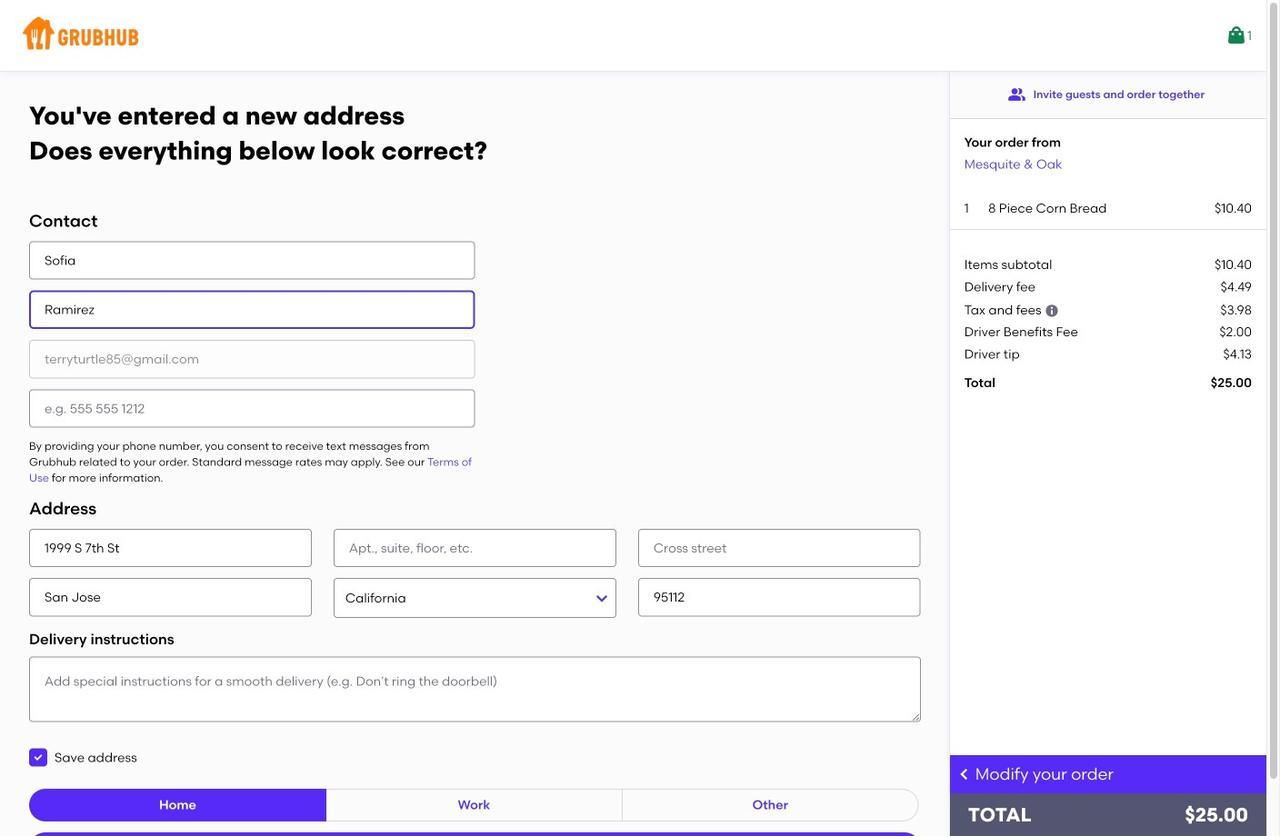Task type: vqa. For each thing, say whether or not it's contained in the screenshot.
ADDRESS 2 text box
yes



Task type: locate. For each thing, give the bounding box(es) containing it.
svg image
[[1045, 304, 1060, 318], [33, 753, 44, 764]]

Address 1 text field
[[29, 529, 312, 568]]

First name text field
[[29, 241, 475, 280]]

0 horizontal spatial svg image
[[33, 753, 44, 764]]

0 vertical spatial svg image
[[1045, 304, 1060, 318]]

Address 2 text field
[[334, 529, 616, 568]]

Zip text field
[[638, 579, 921, 617]]

City text field
[[29, 579, 312, 617]]

1 vertical spatial svg image
[[33, 753, 44, 764]]

main navigation navigation
[[0, 0, 1267, 71]]



Task type: describe. For each thing, give the bounding box(es) containing it.
Last name text field
[[29, 291, 475, 329]]

people icon image
[[1008, 85, 1026, 104]]

Phone telephone field
[[29, 390, 475, 428]]

Cross street text field
[[638, 529, 921, 568]]

Email email field
[[29, 340, 475, 379]]

Add special instructions for a smooth delivery (e.g. Don't ring the doorbell) text field
[[29, 657, 921, 723]]

1 horizontal spatial svg image
[[1045, 304, 1060, 318]]



